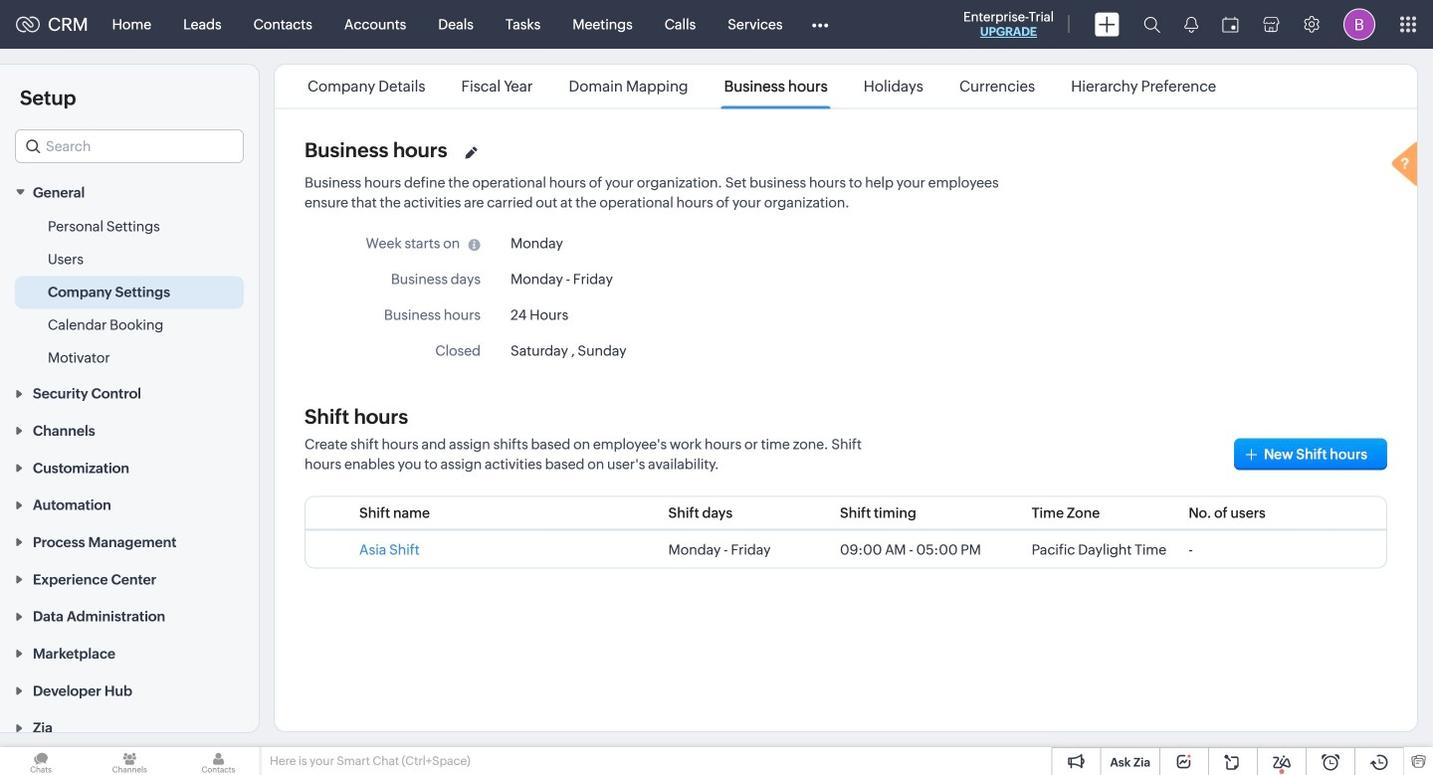 Task type: locate. For each thing, give the bounding box(es) containing it.
region
[[0, 210, 259, 375]]

list
[[290, 65, 1235, 108]]

channels image
[[89, 748, 171, 775]]

calendar image
[[1222, 16, 1239, 32]]

None field
[[15, 129, 244, 163]]

help image
[[1388, 139, 1427, 193]]

signals element
[[1173, 0, 1210, 49]]

search element
[[1132, 0, 1173, 49]]

chats image
[[0, 748, 82, 775]]



Task type: vqa. For each thing, say whether or not it's contained in the screenshot.
"CRM"
no



Task type: describe. For each thing, give the bounding box(es) containing it.
search image
[[1144, 16, 1161, 33]]

Search text field
[[16, 130, 243, 162]]

logo image
[[16, 16, 40, 32]]

contacts image
[[178, 748, 259, 775]]

create menu element
[[1083, 0, 1132, 48]]

profile image
[[1344, 8, 1376, 40]]

profile element
[[1332, 0, 1388, 48]]

create menu image
[[1095, 12, 1120, 36]]

signals image
[[1185, 16, 1198, 33]]

Other Modules field
[[799, 8, 842, 40]]



